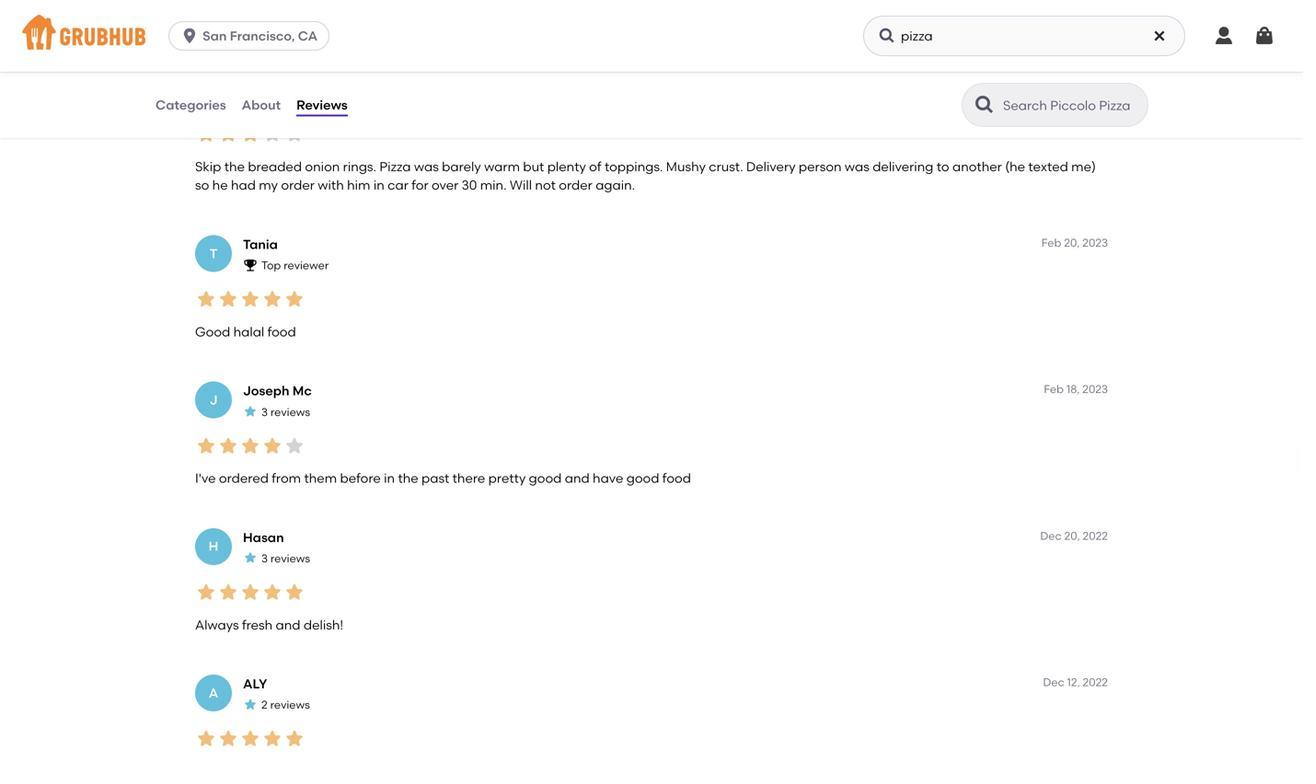 Task type: vqa. For each thing, say whether or not it's contained in the screenshot.
your associated with &
no



Task type: locate. For each thing, give the bounding box(es) containing it.
dec for aly
[[1043, 676, 1065, 689]]

good
[[195, 324, 230, 340]]

0 vertical spatial food
[[267, 324, 296, 340]]

feb left 18,
[[1044, 383, 1064, 396]]

18,
[[1067, 383, 1080, 396]]

hospital
[[221, 12, 271, 28]]

1 horizontal spatial the
[[398, 470, 419, 486]]

3
[[261, 405, 268, 419], [261, 552, 268, 565]]

trophy icon image
[[243, 92, 258, 107], [243, 258, 258, 272]]

2 3 from the top
[[261, 552, 268, 565]]

another
[[953, 159, 1002, 174]]

top reviewer
[[261, 94, 329, 107], [261, 259, 329, 272]]

francisco,
[[230, 28, 295, 44]]

with
[[318, 177, 344, 193]]

had
[[231, 177, 256, 193]]

in left car
[[374, 177, 385, 193]]

reviewer
[[284, 94, 329, 107], [284, 259, 329, 272]]

1 reviews from the top
[[270, 405, 310, 419]]

1 3 reviews from the top
[[261, 405, 310, 419]]

1 vertical spatial top reviewer
[[261, 259, 329, 272]]

are
[[362, 12, 383, 28]]

1 2023 from the top
[[1083, 71, 1108, 84]]

reviews
[[270, 405, 310, 419], [270, 552, 310, 565], [270, 698, 310, 712]]

categories
[[156, 97, 226, 113]]

order down plenty
[[559, 177, 593, 193]]

good right pretty
[[529, 470, 562, 486]]

1 horizontal spatial svg image
[[1152, 29, 1167, 43]]

1 vertical spatial top
[[261, 259, 281, 272]]

halal
[[233, 324, 264, 340]]

top down tania
[[261, 259, 281, 272]]

2022 for aly
[[1083, 676, 1108, 689]]

search icon image
[[974, 94, 996, 116]]

about button
[[241, 72, 282, 138]]

pretty
[[488, 470, 526, 486]]

reviews for joseph mc
[[270, 405, 310, 419]]

star icon image
[[195, 123, 217, 145], [217, 123, 239, 145], [239, 123, 261, 145], [261, 123, 284, 145], [284, 123, 306, 145], [195, 288, 217, 310], [217, 288, 239, 310], [239, 288, 261, 310], [261, 288, 284, 310], [284, 288, 306, 310], [243, 404, 258, 419], [195, 435, 217, 457], [217, 435, 239, 457], [239, 435, 261, 457], [261, 435, 284, 457], [284, 435, 306, 457], [243, 551, 258, 565], [195, 581, 217, 603], [217, 581, 239, 603], [239, 581, 261, 603], [261, 581, 284, 603], [284, 581, 306, 603], [243, 697, 258, 712], [195, 728, 217, 750], [217, 728, 239, 750], [239, 728, 261, 750], [261, 728, 284, 750], [284, 728, 306, 750]]

2 reviews from the top
[[270, 552, 310, 565]]

1 reviewer from the top
[[284, 94, 329, 107]]

feb down texted
[[1042, 236, 1062, 249]]

top for tania
[[261, 259, 281, 272]]

1 2022 from the top
[[1083, 529, 1108, 543]]

there
[[453, 470, 485, 486]]

trophy icon image down linda
[[243, 92, 258, 107]]

the
[[224, 159, 245, 174], [398, 470, 419, 486]]

2 3 reviews from the top
[[261, 552, 310, 565]]

2023
[[1083, 71, 1108, 84], [1083, 236, 1108, 249], [1083, 383, 1108, 396]]

1 trophy icon image from the top
[[243, 92, 258, 107]]

always fresh and delish!
[[195, 617, 343, 633]]

2 reviewer from the top
[[284, 259, 329, 272]]

0 horizontal spatial the
[[224, 159, 245, 174]]

t
[[210, 246, 217, 261]]

0 vertical spatial top reviewer
[[261, 94, 329, 107]]

2 vertical spatial 2023
[[1083, 383, 1108, 396]]

top reviewer down tania
[[261, 259, 329, 272]]

mc
[[293, 383, 312, 399]]

1 top reviewer from the top
[[261, 94, 329, 107]]

2 vertical spatial feb
[[1044, 383, 1064, 396]]

l
[[210, 80, 217, 96]]

3 reviews down hasan
[[261, 552, 310, 565]]

and right 'fresh'
[[276, 617, 301, 633]]

feb 20, 2023
[[1042, 236, 1108, 249]]

0 vertical spatial 3
[[261, 405, 268, 419]]

good
[[529, 470, 562, 486], [627, 470, 659, 486]]

0 horizontal spatial was
[[414, 159, 439, 174]]

2 top reviewer from the top
[[261, 259, 329, 272]]

0 vertical spatial dec
[[1041, 529, 1062, 543]]

1 horizontal spatial food
[[663, 470, 691, 486]]

delivering
[[873, 159, 934, 174]]

reviewer right about
[[284, 94, 329, 107]]

reviewer for linda
[[284, 94, 329, 107]]

3 reviews down joseph mc
[[261, 405, 310, 419]]

was right person
[[845, 159, 870, 174]]

0 vertical spatial top
[[261, 94, 281, 107]]

1 horizontal spatial order
[[559, 177, 593, 193]]

the left past
[[398, 470, 419, 486]]

0 vertical spatial 2022
[[1083, 529, 1108, 543]]

0 horizontal spatial order
[[281, 177, 315, 193]]

warm
[[484, 159, 520, 174]]

0 vertical spatial and
[[565, 470, 590, 486]]

was
[[414, 159, 439, 174], [845, 159, 870, 174]]

skip
[[195, 159, 221, 174]]

1 was from the left
[[414, 159, 439, 174]]

order right my
[[281, 177, 315, 193]]

in inside skip the breaded onion rings. pizza was barely warm but plenty of toppings. mushy crust. delivery person was delivering to another (he texted me) so he had my order with him in car for over 30 min. will not order again.
[[374, 177, 385, 193]]

fed hospital workers. they are happy.
[[195, 12, 428, 28]]

car
[[388, 177, 409, 193]]

2 top from the top
[[261, 259, 281, 272]]

reviews right 2
[[270, 698, 310, 712]]

top down linda
[[261, 94, 281, 107]]

over
[[432, 177, 459, 193]]

0 vertical spatial 3 reviews
[[261, 405, 310, 419]]

in right "before"
[[384, 470, 395, 486]]

2 good from the left
[[627, 470, 659, 486]]

1 20, from the top
[[1064, 236, 1080, 249]]

12,
[[1067, 676, 1080, 689]]

in
[[374, 177, 385, 193], [384, 470, 395, 486]]

2023 right 18,
[[1083, 383, 1108, 396]]

1 horizontal spatial good
[[627, 470, 659, 486]]

3 2023 from the top
[[1083, 383, 1108, 396]]

fed
[[195, 12, 218, 28]]

feb left 27,
[[1044, 71, 1064, 84]]

and left have at the bottom of page
[[565, 470, 590, 486]]

1 vertical spatial 2022
[[1083, 676, 1108, 689]]

san
[[203, 28, 227, 44]]

feb for food
[[1044, 383, 1064, 396]]

0 vertical spatial the
[[224, 159, 245, 174]]

2 vertical spatial reviews
[[270, 698, 310, 712]]

1 vertical spatial trophy icon image
[[243, 258, 258, 272]]

0 vertical spatial 2023
[[1083, 71, 1108, 84]]

delish!
[[304, 617, 343, 633]]

barely
[[442, 159, 481, 174]]

trophy icon image for tania
[[243, 258, 258, 272]]

ordered
[[219, 470, 269, 486]]

workers.
[[275, 12, 326, 28]]

svg image
[[1213, 25, 1235, 47], [1254, 25, 1276, 47], [181, 27, 199, 45]]

pizza
[[380, 159, 411, 174]]

1 3 from the top
[[261, 405, 268, 419]]

dec 12, 2022
[[1043, 676, 1108, 689]]

2023 right 27,
[[1083, 71, 1108, 84]]

0 vertical spatial 20,
[[1064, 236, 1080, 249]]

reviews for hasan
[[270, 552, 310, 565]]

1 vertical spatial reviews
[[270, 552, 310, 565]]

2 20, from the top
[[1065, 529, 1080, 543]]

0 vertical spatial in
[[374, 177, 385, 193]]

onion
[[305, 159, 340, 174]]

3 down joseph
[[261, 405, 268, 419]]

2022 for hasan
[[1083, 529, 1108, 543]]

min.
[[480, 177, 507, 193]]

them
[[304, 470, 337, 486]]

1 vertical spatial 3 reviews
[[261, 552, 310, 565]]

feb
[[1044, 71, 1064, 84], [1042, 236, 1062, 249], [1044, 383, 1064, 396]]

0 horizontal spatial svg image
[[181, 27, 199, 45]]

my
[[259, 177, 278, 193]]

plenty
[[547, 159, 586, 174]]

was up for
[[414, 159, 439, 174]]

1 vertical spatial 20,
[[1065, 529, 1080, 543]]

3 down hasan
[[261, 552, 268, 565]]

will
[[510, 177, 532, 193]]

1 top from the top
[[261, 94, 281, 107]]

good right have at the bottom of page
[[627, 470, 659, 486]]

1 vertical spatial and
[[276, 617, 301, 633]]

2 order from the left
[[559, 177, 593, 193]]

top reviewer down linda
[[261, 94, 329, 107]]

reviews down hasan
[[270, 552, 310, 565]]

1 vertical spatial food
[[663, 470, 691, 486]]

2 2022 from the top
[[1083, 676, 1108, 689]]

tania
[[243, 237, 278, 252]]

breaded
[[248, 159, 302, 174]]

reviews button
[[296, 72, 349, 138]]

2 trophy icon image from the top
[[243, 258, 258, 272]]

2 was from the left
[[845, 159, 870, 174]]

1 vertical spatial 3
[[261, 552, 268, 565]]

20,
[[1064, 236, 1080, 249], [1065, 529, 1080, 543]]

and
[[565, 470, 590, 486], [276, 617, 301, 633]]

they
[[329, 12, 359, 28]]

1 vertical spatial reviewer
[[284, 259, 329, 272]]

rings.
[[343, 159, 376, 174]]

reviews down mc
[[270, 405, 310, 419]]

svg image
[[878, 27, 897, 45], [1152, 29, 1167, 43]]

food right have at the bottom of page
[[663, 470, 691, 486]]

linda
[[243, 71, 279, 87]]

1 horizontal spatial and
[[565, 470, 590, 486]]

person
[[799, 159, 842, 174]]

the up had
[[224, 159, 245, 174]]

0 horizontal spatial good
[[529, 470, 562, 486]]

1 vertical spatial dec
[[1043, 676, 1065, 689]]

trophy icon image down tania
[[243, 258, 258, 272]]

0 vertical spatial trophy icon image
[[243, 92, 258, 107]]

0 vertical spatial reviewer
[[284, 94, 329, 107]]

order
[[281, 177, 315, 193], [559, 177, 593, 193]]

3 reviews from the top
[[270, 698, 310, 712]]

3 for joseph mc
[[261, 405, 268, 419]]

skip the breaded onion rings. pizza was barely warm but plenty of toppings. mushy crust. delivery person was delivering to another (he texted me) so he had my order with him in car for over 30 min. will not order again.
[[195, 159, 1096, 193]]

top
[[261, 94, 281, 107], [261, 259, 281, 272]]

2 reviews
[[261, 698, 310, 712]]

1 vertical spatial 2023
[[1083, 236, 1108, 249]]

3 reviews
[[261, 405, 310, 419], [261, 552, 310, 565]]

20, for always fresh and delish!
[[1065, 529, 1080, 543]]

0 vertical spatial reviews
[[270, 405, 310, 419]]

food right halal
[[267, 324, 296, 340]]

for
[[412, 177, 429, 193]]

1 horizontal spatial was
[[845, 159, 870, 174]]

texted
[[1029, 159, 1069, 174]]

2023 down me)
[[1083, 236, 1108, 249]]

have
[[593, 470, 624, 486]]

reviewer down with
[[284, 259, 329, 272]]

0 vertical spatial feb
[[1044, 71, 1064, 84]]

2
[[261, 698, 268, 712]]

categories button
[[155, 72, 227, 138]]

2022
[[1083, 529, 1108, 543], [1083, 676, 1108, 689]]



Task type: describe. For each thing, give the bounding box(es) containing it.
not
[[535, 177, 556, 193]]

i've
[[195, 470, 216, 486]]

delivery
[[746, 159, 796, 174]]

of
[[589, 159, 602, 174]]

always
[[195, 617, 239, 633]]

h
[[209, 539, 218, 554]]

feb 27, 2023
[[1044, 71, 1108, 84]]

reviews
[[296, 97, 348, 113]]

before
[[340, 470, 381, 486]]

so
[[195, 177, 209, 193]]

good halal food
[[195, 324, 296, 340]]

0 horizontal spatial and
[[276, 617, 301, 633]]

dec 20, 2022
[[1041, 529, 1108, 543]]

crust.
[[709, 159, 743, 174]]

top for linda
[[261, 94, 281, 107]]

1 order from the left
[[281, 177, 315, 193]]

1 vertical spatial in
[[384, 470, 395, 486]]

1 good from the left
[[529, 470, 562, 486]]

1 vertical spatial the
[[398, 470, 419, 486]]

toppings.
[[605, 159, 663, 174]]

j
[[210, 392, 218, 408]]

hasan
[[243, 530, 284, 545]]

1 vertical spatial feb
[[1042, 236, 1062, 249]]

i've ordered from them before in the past there pretty good and have good food
[[195, 470, 691, 486]]

20, for good halal food
[[1064, 236, 1080, 249]]

top reviewer for linda
[[261, 94, 329, 107]]

aly
[[243, 676, 267, 692]]

san francisco, ca button
[[169, 21, 337, 51]]

happy.
[[386, 12, 428, 28]]

again.
[[596, 177, 635, 193]]

Search Piccolo Pizza search field
[[1002, 97, 1142, 114]]

feb for crust.
[[1044, 71, 1064, 84]]

main navigation navigation
[[0, 0, 1303, 72]]

27,
[[1067, 71, 1080, 84]]

me)
[[1072, 159, 1096, 174]]

trophy icon image for linda
[[243, 92, 258, 107]]

feb 18, 2023
[[1044, 383, 1108, 396]]

the inside skip the breaded onion rings. pizza was barely warm but plenty of toppings. mushy crust. delivery person was delivering to another (he texted me) so he had my order with him in car for over 30 min. will not order again.
[[224, 159, 245, 174]]

fresh
[[242, 617, 273, 633]]

2 horizontal spatial svg image
[[1254, 25, 1276, 47]]

top reviewer for tania
[[261, 259, 329, 272]]

joseph
[[243, 383, 290, 399]]

0 horizontal spatial food
[[267, 324, 296, 340]]

past
[[422, 470, 449, 486]]

san francisco, ca
[[203, 28, 318, 44]]

but
[[523, 159, 544, 174]]

30
[[462, 177, 477, 193]]

from
[[272, 470, 301, 486]]

mushy
[[666, 159, 706, 174]]

about
[[242, 97, 281, 113]]

svg image inside san francisco, ca button
[[181, 27, 199, 45]]

0 horizontal spatial svg image
[[878, 27, 897, 45]]

reviews for aly
[[270, 698, 310, 712]]

a
[[209, 685, 218, 701]]

him
[[347, 177, 370, 193]]

reviewer for tania
[[284, 259, 329, 272]]

joseph mc
[[243, 383, 312, 399]]

(he
[[1005, 159, 1026, 174]]

Search for food, convenience, alcohol... search field
[[863, 16, 1186, 56]]

3 reviews for joseph mc
[[261, 405, 310, 419]]

2023 for crust.
[[1083, 71, 1108, 84]]

1 horizontal spatial svg image
[[1213, 25, 1235, 47]]

3 for hasan
[[261, 552, 268, 565]]

ca
[[298, 28, 318, 44]]

2023 for food
[[1083, 383, 1108, 396]]

2 2023 from the top
[[1083, 236, 1108, 249]]

to
[[937, 159, 950, 174]]

he
[[212, 177, 228, 193]]

dec for hasan
[[1041, 529, 1062, 543]]

3 reviews for hasan
[[261, 552, 310, 565]]



